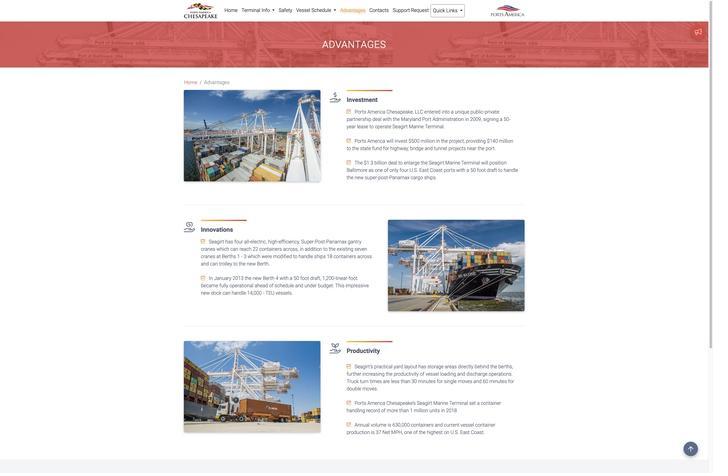 Task type: describe. For each thing, give the bounding box(es) containing it.
berth.
[[257, 261, 270, 267]]

moves.
[[362, 386, 378, 392]]

than inside the seagirt's practical yard layout has storage areas directly behind the berths, further increasing the productivity of vessel loading and discharge                                 operations. truck turn times are less than 30 minutes for single moves and 60 minutes for double moves.
[[401, 378, 410, 384]]

2 vertical spatial advantages
[[204, 80, 230, 85]]

cargo
[[411, 175, 423, 181]]

ships
[[314, 254, 326, 260]]

to up the 18
[[323, 246, 328, 252]]

ports for productivity
[[355, 400, 366, 406]]

18
[[327, 254, 332, 260]]

productivity
[[347, 347, 380, 354]]

terminal inside the $1.3 billion deal to enlarge the seagirt marine terminal will position baltimore as one of only four u.s. east coast ports with a 50 foot draft to handle the new super-post-panamax cargo ships.
[[461, 160, 480, 166]]

2 cranes from the top
[[201, 254, 215, 260]]

ports for investment
[[355, 138, 366, 144]]

home for the left 'home' link
[[184, 80, 197, 85]]

volume
[[371, 422, 387, 428]]

1 inside ports america chesapeake's seagirt marine terminal set a container handling record of more than 1 million units in 2018
[[410, 408, 413, 413]]

the left the state
[[352, 146, 359, 151]]

double
[[347, 386, 361, 392]]

projects
[[449, 146, 466, 151]]

times
[[370, 378, 382, 384]]

berths,
[[498, 364, 513, 370]]

this
[[335, 283, 344, 289]]

llc
[[415, 109, 423, 115]]

the up are
[[386, 371, 393, 377]]

terminal inside ports america chesapeake's seagirt marine terminal set a container handling record of more than 1 million units in 2018
[[449, 400, 468, 406]]

billion
[[374, 160, 387, 166]]

and up moves
[[457, 371, 465, 377]]

in inside ports america will invest $500 million in the project, providing $140 million to the state fund for highway, bridge and tunnel projects near the port.
[[436, 138, 440, 144]]

a right into
[[451, 109, 454, 115]]

units
[[429, 408, 440, 413]]

and inside seagirt has four all-electric, high-efficiency, super-post-panamax gantry cranes which can reach 22 containers across, in addition to the existing seven cranes at berths 1 - 3 which were modified to handle ships 18 containers across and can trolley to the new berth.
[[201, 261, 209, 267]]

safety
[[279, 7, 292, 13]]

check square image for seagirt has four all-electric, high-efficiency, super-post-panamax gantry cranes which can reach 22 containers across, in addition to the existing seven cranes at berths 1 - 3 which were modified to handle ships 18 containers across and can trolley to the new berth.
[[201, 239, 205, 244]]

current
[[444, 422, 459, 428]]

in
[[209, 276, 213, 281]]

partnership
[[347, 116, 371, 122]]

links
[[446, 8, 458, 14]]

1 vertical spatial is
[[371, 429, 375, 435]]

post-
[[378, 175, 389, 181]]

operate
[[375, 124, 391, 130]]

productivity
[[394, 371, 419, 377]]

containers inside annual volume is 630,000 containers and current vessel container production is 37 net mph, one of the highest on u.s. east coast.
[[411, 422, 434, 428]]

to down across,
[[293, 254, 297, 260]]

than inside ports america chesapeake's seagirt marine terminal set a container handling record of more than 1 million units in 2018
[[399, 408, 409, 413]]

0 vertical spatial advantages
[[340, 7, 366, 13]]

east inside the $1.3 billion deal to enlarge the seagirt marine terminal will position baltimore as one of only four u.s. east coast ports with a 50 foot draft to handle the new super-post-panamax cargo ships.
[[419, 167, 429, 173]]

to right trolley
[[233, 261, 238, 267]]

advantages link
[[338, 4, 367, 17]]

u.s. inside annual volume is 630,000 containers and current vessel container production is 37 net mph, one of the highest on u.s. east coast.
[[451, 429, 459, 435]]

vessels.
[[276, 290, 293, 296]]

can inside "in january 2013 the new berth 4 with a 50 foot draft, 1,200-linear-foot became fully operational ahead of schedule and under budget. this impressive new dock can handle 14,000 - teu vessels."
[[223, 290, 231, 296]]

new inside seagirt has four all-electric, high-efficiency, super-post-panamax gantry cranes which can reach 22 containers across, in addition to the existing seven cranes at berths 1 - 3 which were modified to handle ships 18 containers across and can trolley to the new berth.
[[247, 261, 256, 267]]

30
[[412, 378, 417, 384]]

private
[[485, 109, 499, 115]]

the down baltimore
[[347, 175, 354, 181]]

safety link
[[277, 4, 294, 17]]

to down position
[[498, 167, 503, 173]]

handle inside "in january 2013 the new berth 4 with a 50 foot draft, 1,200-linear-foot became fully operational ahead of schedule and under budget. this impressive new dock can handle 14,000 - teu vessels."
[[232, 290, 246, 296]]

contacts link
[[367, 4, 391, 17]]

the inside "in january 2013 the new berth 4 with a 50 foot draft, 1,200-linear-foot became fully operational ahead of schedule and under budget. this impressive new dock can handle 14,000 - teu vessels."
[[245, 276, 252, 281]]

home for right 'home' link
[[225, 7, 238, 13]]

in inside ports america chesapeake's seagirt marine terminal set a container handling record of more than 1 million units in 2018
[[441, 408, 445, 413]]

net
[[383, 429, 390, 435]]

project,
[[449, 138, 465, 144]]

america for productivity
[[367, 400, 385, 406]]

the right enlarge
[[421, 160, 428, 166]]

across
[[357, 254, 372, 260]]

invest
[[395, 138, 407, 144]]

position
[[490, 160, 507, 166]]

has inside the seagirt's practical yard layout has storage areas directly behind the berths, further increasing the productivity of vessel loading and discharge                                 operations. truck turn times are less than 30 minutes for single moves and 60 minutes for double moves.
[[419, 364, 426, 370]]

seagirt's practical yard layout has storage areas directly behind the berths, further increasing the productivity of vessel loading and discharge                                 operations. truck turn times are less than 30 minutes for single moves and 60 minutes for double moves.
[[347, 364, 514, 392]]

support request
[[393, 7, 429, 13]]

seagirt inside ports america chesapeake, llc entered into a unique public-private partnership deal with the maryland port administration in 2009, signing a 50- year lease to operate seagirt marine terminal.
[[393, 124, 408, 130]]

america for investment
[[367, 138, 385, 144]]

2018
[[446, 408, 457, 413]]

request
[[411, 7, 429, 13]]

container for annual volume is 630,000 containers and current vessel container production is 37 net mph, one of the highest on u.s. east coast.
[[475, 422, 495, 428]]

4
[[276, 276, 278, 281]]

in inside ports america chesapeake, llc entered into a unique public-private partnership deal with the maryland port administration in 2009, signing a 50- year lease to operate seagirt marine terminal.
[[465, 116, 469, 122]]

1 minutes from the left
[[418, 378, 436, 384]]

yard
[[394, 364, 403, 370]]

ships.
[[424, 175, 437, 181]]

50 inside the $1.3 billion deal to enlarge the seagirt marine terminal will position baltimore as one of only four u.s. east coast ports with a 50 foot draft to handle the new super-post-panamax cargo ships.
[[470, 167, 476, 173]]

areas
[[445, 364, 457, 370]]

0 vertical spatial can
[[230, 246, 238, 252]]

and down discharge
[[474, 378, 482, 384]]

a left 50-
[[500, 116, 503, 122]]

layout
[[404, 364, 417, 370]]

check square image for ports america chesapeake's seagirt marine terminal set a container handling record of more than 1 million units in 2018
[[347, 401, 351, 405]]

the up the 18
[[329, 246, 336, 252]]

set
[[469, 400, 476, 406]]

teu
[[266, 290, 275, 296]]

with inside "in january 2013 the new berth 4 with a 50 foot draft, 1,200-linear-foot became fully operational ahead of schedule and under budget. this impressive new dock can handle 14,000 - teu vessels."
[[280, 276, 289, 281]]

more
[[387, 408, 398, 413]]

the down 3
[[239, 261, 246, 267]]

1 vertical spatial which
[[248, 254, 260, 260]]

of for the
[[384, 167, 388, 173]]

existing
[[337, 246, 353, 252]]

chesapeake,
[[387, 109, 414, 115]]

operational
[[229, 283, 254, 289]]

all-
[[244, 239, 250, 245]]

record
[[366, 408, 380, 413]]

marine inside the $1.3 billion deal to enlarge the seagirt marine terminal will position baltimore as one of only four u.s. east coast ports with a 50 foot draft to handle the new super-post-panamax cargo ships.
[[445, 160, 460, 166]]

vessel inside the seagirt's practical yard layout has storage areas directly behind the berths, further increasing the productivity of vessel loading and discharge                                 operations. truck turn times are less than 30 minutes for single moves and 60 minutes for double moves.
[[426, 371, 439, 377]]

$140
[[487, 138, 498, 144]]

50 inside "in january 2013 the new berth 4 with a 50 foot draft, 1,200-linear-foot became fully operational ahead of schedule and under budget. this impressive new dock can handle 14,000 - teu vessels."
[[294, 276, 299, 281]]

further
[[347, 371, 361, 377]]

container for ports america chesapeake's seagirt marine terminal set a container handling record of more than 1 million units in 2018
[[481, 400, 501, 406]]

high-
[[268, 239, 279, 245]]

ports inside ports america chesapeake, llc entered into a unique public-private partnership deal with the maryland port administration in 2009, signing a 50- year lease to operate seagirt marine terminal.
[[355, 109, 366, 115]]

u.s. inside the $1.3 billion deal to enlarge the seagirt marine terminal will position baltimore as one of only four u.s. east coast ports with a 50 foot draft to handle the new super-post-panamax cargo ships.
[[410, 167, 418, 173]]

quick
[[433, 8, 445, 14]]

new inside the $1.3 billion deal to enlarge the seagirt marine terminal will position baltimore as one of only four u.s. east coast ports with a 50 foot draft to handle the new super-post-panamax cargo ships.
[[355, 175, 364, 181]]

50-
[[504, 116, 511, 122]]

marine inside ports america chesapeake's seagirt marine terminal set a container handling record of more than 1 million units in 2018
[[433, 400, 448, 406]]

handling
[[347, 408, 365, 413]]

new down "became"
[[201, 290, 210, 296]]

under
[[304, 283, 317, 289]]

contacts
[[369, 7, 389, 13]]

0 vertical spatial containers
[[259, 246, 282, 252]]

0 horizontal spatial which
[[217, 246, 229, 252]]

will inside ports america will invest $500 million in the project, providing $140 million to the state fund for highway, bridge and tunnel projects near the port.
[[387, 138, 394, 144]]

1 vertical spatial advantages
[[322, 39, 386, 50]]

1,200-
[[322, 276, 336, 281]]

the up operations.
[[490, 364, 497, 370]]

baltimore
[[347, 167, 367, 173]]

marine inside ports america chesapeake, llc entered into a unique public-private partnership deal with the maryland port administration in 2009, signing a 50- year lease to operate seagirt marine terminal.
[[409, 124, 424, 130]]

support request link
[[391, 4, 431, 17]]

1 inside seagirt has four all-electric, high-efficiency, super-post-panamax gantry cranes which can reach 22 containers across, in addition to the existing seven cranes at berths 1 - 3 which were modified to handle ships 18 containers across and can trolley to the new berth.
[[237, 254, 240, 260]]

60
[[483, 378, 488, 384]]

port.
[[486, 146, 496, 151]]

0 horizontal spatial home link
[[184, 79, 197, 86]]

new up ahead
[[253, 276, 262, 281]]

of for seagirt's
[[420, 371, 424, 377]]

linear-
[[336, 276, 349, 281]]

the
[[355, 160, 363, 166]]

- inside "in january 2013 the new berth 4 with a 50 foot draft, 1,200-linear-foot became fully operational ahead of schedule and under budget. this impressive new dock can handle 14,000 - teu vessels."
[[263, 290, 264, 296]]

enlarge
[[404, 160, 420, 166]]

seagirt inside the $1.3 billion deal to enlarge the seagirt marine terminal will position baltimore as one of only four u.s. east coast ports with a 50 foot draft to handle the new super-post-panamax cargo ships.
[[429, 160, 444, 166]]

are
[[383, 378, 390, 384]]

to up only
[[398, 160, 403, 166]]

less
[[391, 378, 400, 384]]

panamax inside the $1.3 billion deal to enlarge the seagirt marine terminal will position baltimore as one of only four u.s. east coast ports with a 50 foot draft to handle the new super-post-panamax cargo ships.
[[389, 175, 410, 181]]

handle inside the $1.3 billion deal to enlarge the seagirt marine terminal will position baltimore as one of only four u.s. east coast ports with a 50 foot draft to handle the new super-post-panamax cargo ships.
[[504, 167, 518, 173]]

a inside "in january 2013 the new berth 4 with a 50 foot draft, 1,200-linear-foot became fully operational ahead of schedule and under budget. this impressive new dock can handle 14,000 - teu vessels."
[[290, 276, 292, 281]]



Task type: locate. For each thing, give the bounding box(es) containing it.
foot inside the $1.3 billion deal to enlarge the seagirt marine terminal will position baltimore as one of only four u.s. east coast ports with a 50 foot draft to handle the new super-post-panamax cargo ships.
[[477, 167, 486, 173]]

seagirt inside ports america chesapeake's seagirt marine terminal set a container handling record of more than 1 million units in 2018
[[417, 400, 432, 406]]

schedule
[[275, 283, 294, 289]]

will inside the $1.3 billion deal to enlarge the seagirt marine terminal will position baltimore as one of only four u.s. east coast ports with a 50 foot draft to handle the new super-post-panamax cargo ships.
[[481, 160, 488, 166]]

america up operate
[[367, 109, 385, 115]]

1 vertical spatial has
[[419, 364, 426, 370]]

east up ships.
[[419, 167, 429, 173]]

cranes left the at
[[201, 254, 215, 260]]

of inside annual volume is 630,000 containers and current vessel container production is 37 net mph, one of the highest on u.s. east coast.
[[413, 429, 418, 435]]

home
[[225, 7, 238, 13], [184, 80, 197, 85]]

$1.3
[[364, 160, 373, 166]]

in january 2013 the new berth 4 with a 50 foot draft, 1,200-linear-foot became fully operational ahead of schedule and under budget. this impressive new dock can handle 14,000 - teu vessels.
[[201, 276, 369, 296]]

container right "set"
[[481, 400, 501, 406]]

0 vertical spatial which
[[217, 246, 229, 252]]

at
[[217, 254, 221, 260]]

0 horizontal spatial home
[[184, 80, 197, 85]]

1 left 3
[[237, 254, 240, 260]]

2 vertical spatial containers
[[411, 422, 434, 428]]

1 horizontal spatial containers
[[334, 254, 356, 260]]

increasing
[[362, 371, 385, 377]]

3 america from the top
[[367, 400, 385, 406]]

ports inside ports america chesapeake's seagirt marine terminal set a container handling record of more than 1 million units in 2018
[[355, 400, 366, 406]]

fully
[[219, 283, 228, 289]]

handle down position
[[504, 167, 518, 173]]

than down productivity
[[401, 378, 410, 384]]

super-
[[301, 239, 315, 245]]

ports
[[355, 109, 366, 115], [355, 138, 366, 144], [355, 400, 366, 406]]

0 vertical spatial america
[[367, 109, 385, 115]]

january
[[214, 276, 231, 281]]

berths
[[222, 254, 236, 260]]

1 vertical spatial four
[[234, 239, 243, 245]]

terminal left info
[[242, 7, 260, 13]]

0 horizontal spatial has
[[225, 239, 233, 245]]

1 america from the top
[[367, 109, 385, 115]]

1 horizontal spatial one
[[404, 429, 412, 435]]

bridge
[[410, 146, 424, 151]]

seagirt down maryland
[[393, 124, 408, 130]]

u.s. down enlarge
[[410, 167, 418, 173]]

vessel
[[426, 371, 439, 377], [461, 422, 474, 428]]

1 horizontal spatial east
[[460, 429, 470, 435]]

0 horizontal spatial u.s.
[[410, 167, 418, 173]]

3
[[244, 254, 246, 260]]

0 vertical spatial container
[[481, 400, 501, 406]]

1 horizontal spatial with
[[383, 116, 392, 122]]

a up schedule
[[290, 276, 292, 281]]

a
[[451, 109, 454, 115], [500, 116, 503, 122], [467, 167, 469, 173], [290, 276, 292, 281], [477, 400, 480, 406]]

0 vertical spatial home
[[225, 7, 238, 13]]

0 vertical spatial than
[[401, 378, 410, 384]]

0 vertical spatial home link
[[223, 4, 240, 17]]

will
[[387, 138, 394, 144], [481, 160, 488, 166]]

seagirt has four all-electric, high-efficiency, super-post-panamax gantry cranes which can reach 22 containers across, in addition to the existing seven cranes at berths 1 - 3 which were modified to handle ships 18 containers across and can trolley to the new berth.
[[201, 239, 372, 267]]

1 horizontal spatial has
[[419, 364, 426, 370]]

u.s. down current
[[451, 429, 459, 435]]

1 horizontal spatial deal
[[388, 160, 397, 166]]

0 vertical spatial has
[[225, 239, 233, 245]]

2013
[[233, 276, 244, 281]]

1 horizontal spatial which
[[248, 254, 260, 260]]

in inside seagirt has four all-electric, high-efficiency, super-post-panamax gantry cranes which can reach 22 containers across, in addition to the existing seven cranes at berths 1 - 3 which were modified to handle ships 18 containers across and can trolley to the new berth.
[[300, 246, 304, 252]]

with
[[383, 116, 392, 122], [456, 167, 465, 173], [280, 276, 289, 281]]

2 horizontal spatial with
[[456, 167, 465, 173]]

1 horizontal spatial four
[[400, 167, 408, 173]]

directly
[[458, 364, 474, 370]]

vessel schedule link
[[294, 4, 338, 17]]

0 vertical spatial panamax
[[389, 175, 410, 181]]

630,000
[[393, 422, 410, 428]]

new
[[355, 175, 364, 181], [247, 261, 256, 267], [253, 276, 262, 281], [201, 290, 210, 296]]

as
[[369, 167, 374, 173]]

cranes
[[201, 246, 215, 252], [201, 254, 215, 260]]

the $1.3 billion deal to enlarge the seagirt marine terminal will position baltimore as one of only four u.s. east coast ports with a 50 foot draft to handle the new super-post-panamax cargo ships.
[[347, 160, 518, 181]]

4 check square image from the top
[[347, 422, 351, 427]]

1 horizontal spatial for
[[437, 378, 443, 384]]

0 vertical spatial east
[[419, 167, 429, 173]]

investment image
[[184, 90, 321, 181]]

check square image up production
[[347, 422, 351, 427]]

- left teu
[[263, 290, 264, 296]]

1 vertical spatial deal
[[388, 160, 397, 166]]

for left the single
[[437, 378, 443, 384]]

1 vertical spatial will
[[481, 160, 488, 166]]

panamax up existing
[[326, 239, 347, 245]]

new left berth.
[[247, 261, 256, 267]]

storage
[[428, 364, 444, 370]]

practical
[[374, 364, 393, 370]]

0 vertical spatial with
[[383, 116, 392, 122]]

can down the at
[[210, 261, 218, 267]]

public-
[[471, 109, 485, 115]]

check square image for in january 2013 the new berth 4 with a 50 foot draft, 1,200-linear-foot became fully operational ahead of schedule and under budget. this impressive new dock can handle 14,000 - teu vessels.
[[201, 276, 205, 281]]

east inside annual volume is 630,000 containers and current vessel container production is 37 net mph, one of the highest on u.s. east coast.
[[460, 429, 470, 435]]

the inside annual volume is 630,000 containers and current vessel container production is 37 net mph, one of the highest on u.s. east coast.
[[419, 429, 426, 435]]

ports up partnership
[[355, 109, 366, 115]]

0 horizontal spatial handle
[[232, 290, 246, 296]]

one for productivity
[[404, 429, 412, 435]]

has inside seagirt has four all-electric, high-efficiency, super-post-panamax gantry cranes which can reach 22 containers across, in addition to the existing seven cranes at berths 1 - 3 which were modified to handle ships 18 containers across and can trolley to the new berth.
[[225, 239, 233, 245]]

ports america will invest $500 million in the project, providing $140 million to the state fund for highway, bridge and tunnel projects near the port.
[[347, 138, 513, 151]]

and up in
[[201, 261, 209, 267]]

new down baltimore
[[355, 175, 364, 181]]

a inside ports america chesapeake's seagirt marine terminal set a container handling record of more than 1 million units in 2018
[[477, 400, 480, 406]]

1 vertical spatial ports
[[355, 138, 366, 144]]

handle down addition
[[299, 254, 313, 260]]

0 vertical spatial four
[[400, 167, 408, 173]]

1 ports from the top
[[355, 109, 366, 115]]

million right $140 at the right top of the page
[[499, 138, 513, 144]]

check square image
[[347, 139, 351, 143], [201, 239, 205, 244], [201, 276, 205, 281], [347, 364, 351, 369]]

terminal up 2018
[[449, 400, 468, 406]]

panamax down only
[[389, 175, 410, 181]]

of for annual
[[413, 429, 418, 435]]

four right only
[[400, 167, 408, 173]]

0 vertical spatial vessel
[[426, 371, 439, 377]]

of up post-
[[384, 167, 388, 173]]

america inside ports america chesapeake's seagirt marine terminal set a container handling record of more than 1 million units in 2018
[[367, 400, 385, 406]]

million up bridge
[[421, 138, 435, 144]]

check square image left the
[[347, 160, 351, 165]]

will left invest
[[387, 138, 394, 144]]

can down 'fully'
[[223, 290, 231, 296]]

of inside the $1.3 billion deal to enlarge the seagirt marine terminal will position baltimore as one of only four u.s. east coast ports with a 50 foot draft to handle the new super-post-panamax cargo ships.
[[384, 167, 388, 173]]

0 horizontal spatial four
[[234, 239, 243, 245]]

across,
[[283, 246, 299, 252]]

1 horizontal spatial foot
[[349, 276, 358, 281]]

seagirt inside seagirt has four all-electric, high-efficiency, super-post-panamax gantry cranes which can reach 22 containers across, in addition to the existing seven cranes at berths 1 - 3 which were modified to handle ships 18 containers across and can trolley to the new berth.
[[209, 239, 224, 245]]

state
[[360, 146, 371, 151]]

in right units at the right bottom of the page
[[441, 408, 445, 413]]

0 horizontal spatial foot
[[300, 276, 309, 281]]

22
[[253, 246, 258, 252]]

1 vertical spatial cranes
[[201, 254, 215, 260]]

2 vertical spatial terminal
[[449, 400, 468, 406]]

0 vertical spatial handle
[[504, 167, 518, 173]]

with up operate
[[383, 116, 392, 122]]

minutes
[[418, 378, 436, 384], [489, 378, 507, 384]]

14,000
[[247, 290, 262, 296]]

one inside the $1.3 billion deal to enlarge the seagirt marine terminal will position baltimore as one of only four u.s. east coast ports with a 50 foot draft to handle the new super-post-panamax cargo ships.
[[375, 167, 383, 173]]

1 vertical spatial than
[[399, 408, 409, 413]]

2 vertical spatial handle
[[232, 290, 246, 296]]

deal inside the $1.3 billion deal to enlarge the seagirt marine terminal will position baltimore as one of only four u.s. east coast ports with a 50 foot draft to handle the new super-post-panamax cargo ships.
[[388, 160, 397, 166]]

2 minutes from the left
[[489, 378, 507, 384]]

check square image up handling
[[347, 401, 351, 405]]

0 vertical spatial is
[[388, 422, 391, 428]]

info
[[262, 7, 270, 13]]

0 horizontal spatial will
[[387, 138, 394, 144]]

1 down chesapeake's
[[410, 408, 413, 413]]

0 horizontal spatial panamax
[[326, 239, 347, 245]]

1 vertical spatial terminal
[[461, 160, 480, 166]]

in down unique
[[465, 116, 469, 122]]

of inside ports america chesapeake's seagirt marine terminal set a container handling record of more than 1 million units in 2018
[[381, 408, 386, 413]]

million left units at the right bottom of the page
[[414, 408, 428, 413]]

container inside annual volume is 630,000 containers and current vessel container production is 37 net mph, one of the highest on u.s. east coast.
[[475, 422, 495, 428]]

1 vertical spatial 50
[[294, 276, 299, 281]]

innovations image
[[388, 220, 525, 311]]

1 horizontal spatial minutes
[[489, 378, 507, 384]]

america up record
[[367, 400, 385, 406]]

1 vertical spatial -
[[263, 290, 264, 296]]

one for investment
[[375, 167, 383, 173]]

annual
[[355, 422, 370, 428]]

mph,
[[391, 429, 403, 435]]

containers down existing
[[334, 254, 356, 260]]

0 vertical spatial will
[[387, 138, 394, 144]]

1 cranes from the top
[[201, 246, 215, 252]]

with inside the $1.3 billion deal to enlarge the seagirt marine terminal will position baltimore as one of only four u.s. east coast ports with a 50 foot draft to handle the new super-post-panamax cargo ships.
[[456, 167, 465, 173]]

to left the state
[[347, 146, 351, 151]]

2 horizontal spatial foot
[[477, 167, 486, 173]]

containers up highest
[[411, 422, 434, 428]]

the down providing
[[478, 146, 485, 151]]

2 america from the top
[[367, 138, 385, 144]]

in
[[465, 116, 469, 122], [436, 138, 440, 144], [300, 246, 304, 252], [441, 408, 445, 413]]

- left 3
[[241, 254, 243, 260]]

deal
[[373, 116, 382, 122], [388, 160, 397, 166]]

discharge
[[467, 371, 488, 377]]

0 vertical spatial deal
[[373, 116, 382, 122]]

1 vertical spatial container
[[475, 422, 495, 428]]

0 vertical spatial u.s.
[[410, 167, 418, 173]]

schedule
[[312, 7, 331, 13]]

1 horizontal spatial handle
[[299, 254, 313, 260]]

2 vertical spatial ports
[[355, 400, 366, 406]]

0 vertical spatial ports
[[355, 109, 366, 115]]

chesapeake's
[[387, 400, 416, 406]]

will up draft on the top
[[481, 160, 488, 166]]

2 horizontal spatial containers
[[411, 422, 434, 428]]

one down 630,000
[[404, 429, 412, 435]]

productivity image
[[184, 341, 321, 432]]

with right 4 on the bottom of page
[[280, 276, 289, 281]]

1 vertical spatial east
[[460, 429, 470, 435]]

0 horizontal spatial is
[[371, 429, 375, 435]]

for
[[383, 146, 389, 151], [437, 378, 443, 384], [508, 378, 514, 384]]

four inside seagirt has four all-electric, high-efficiency, super-post-panamax gantry cranes which can reach 22 containers across, in addition to the existing seven cranes at berths 1 - 3 which were modified to handle ships 18 containers across and can trolley to the new berth.
[[234, 239, 243, 245]]

check square image for annual volume is 630,000 containers and current vessel container production is 37 net mph, one of the highest on u.s. east coast.
[[347, 422, 351, 427]]

marine up units at the right bottom of the page
[[433, 400, 448, 406]]

budget.
[[318, 283, 334, 289]]

a inside the $1.3 billion deal to enlarge the seagirt marine terminal will position baltimore as one of only four u.s. east coast ports with a 50 foot draft to handle the new super-post-panamax cargo ships.
[[467, 167, 469, 173]]

1 vertical spatial home link
[[184, 79, 197, 86]]

1 vertical spatial panamax
[[326, 239, 347, 245]]

panamax inside seagirt has four all-electric, high-efficiency, super-post-panamax gantry cranes which can reach 22 containers across, in addition to the existing seven cranes at berths 1 - 3 which were modified to handle ships 18 containers across and can trolley to the new berth.
[[326, 239, 347, 245]]

of right productivity
[[420, 371, 424, 377]]

to inside ports america will invest $500 million in the project, providing $140 million to the state fund for highway, bridge and tunnel projects near the port.
[[347, 146, 351, 151]]

investment
[[347, 96, 378, 104]]

check square image down year
[[347, 139, 351, 143]]

of up teu
[[269, 283, 274, 289]]

in down super-
[[300, 246, 304, 252]]

the down the chesapeake,
[[393, 116, 400, 122]]

foot up the under
[[300, 276, 309, 281]]

to inside ports america chesapeake, llc entered into a unique public-private partnership deal with the maryland port administration in 2009, signing a 50- year lease to operate seagirt marine terminal.
[[370, 124, 374, 130]]

east left the coast.
[[460, 429, 470, 435]]

1
[[237, 254, 240, 260], [410, 408, 413, 413]]

check square image
[[347, 109, 351, 114], [347, 160, 351, 165], [347, 401, 351, 405], [347, 422, 351, 427]]

production
[[347, 429, 370, 435]]

check square image for ports america will invest $500 million in the project, providing $140 million to the state fund for highway, bridge and tunnel projects near the port.
[[347, 139, 351, 143]]

fund
[[372, 146, 382, 151]]

for right the fund
[[383, 146, 389, 151]]

1 vertical spatial with
[[456, 167, 465, 173]]

terminal info
[[242, 7, 271, 13]]

vessel inside annual volume is 630,000 containers and current vessel container production is 37 net mph, one of the highest on u.s. east coast.
[[461, 422, 474, 428]]

four inside the $1.3 billion deal to enlarge the seagirt marine terminal will position baltimore as one of only four u.s. east coast ports with a 50 foot draft to handle the new super-post-panamax cargo ships.
[[400, 167, 408, 173]]

0 vertical spatial one
[[375, 167, 383, 173]]

deal up only
[[388, 160, 397, 166]]

terminal down near
[[461, 160, 480, 166]]

check square image for the $1.3 billion deal to enlarge the seagirt marine terminal will position baltimore as one of only four u.s. east coast ports with a 50 foot draft to handle the new super-post-panamax cargo ships.
[[347, 160, 351, 165]]

ports america chesapeake's seagirt marine terminal set a container handling record of more than 1 million units in 2018
[[347, 400, 501, 413]]

1 vertical spatial 1
[[410, 408, 413, 413]]

quick links
[[433, 8, 459, 14]]

four left all- at the left of the page
[[234, 239, 243, 245]]

seagirt up coast
[[429, 160, 444, 166]]

with inside ports america chesapeake, llc entered into a unique public-private partnership deal with the maryland port administration in 2009, signing a 50- year lease to operate seagirt marine terminal.
[[383, 116, 392, 122]]

only
[[390, 167, 399, 173]]

for inside ports america will invest $500 million in the project, providing $140 million to the state fund for highway, bridge and tunnel projects near the port.
[[383, 146, 389, 151]]

3 ports from the top
[[355, 400, 366, 406]]

0 horizontal spatial 1
[[237, 254, 240, 260]]

behind
[[475, 364, 489, 370]]

check square image for seagirt's practical yard layout has storage areas directly behind the berths, further increasing the productivity of vessel loading and discharge                                 operations. truck turn times are less than 30 minutes for single moves and 60 minutes for double moves.
[[347, 364, 351, 369]]

1 horizontal spatial 1
[[410, 408, 413, 413]]

providing
[[466, 138, 486, 144]]

handle down the operational
[[232, 290, 246, 296]]

1 vertical spatial can
[[210, 261, 218, 267]]

minutes right 30 on the right bottom of page
[[418, 378, 436, 384]]

of right mph, at the bottom right
[[413, 429, 418, 435]]

2 ports from the top
[[355, 138, 366, 144]]

america inside ports america will invest $500 million in the project, providing $140 million to the state fund for highway, bridge and tunnel projects near the port.
[[367, 138, 385, 144]]

one down billion
[[375, 167, 383, 173]]

2 vertical spatial can
[[223, 290, 231, 296]]

0 vertical spatial marine
[[409, 124, 424, 130]]

which up the at
[[217, 246, 229, 252]]

million inside ports america chesapeake's seagirt marine terminal set a container handling record of more than 1 million units in 2018
[[414, 408, 428, 413]]

for down operations.
[[508, 378, 514, 384]]

2 horizontal spatial handle
[[504, 167, 518, 173]]

2 vertical spatial marine
[[433, 400, 448, 406]]

innovations
[[201, 226, 233, 233]]

million
[[421, 138, 435, 144], [499, 138, 513, 144], [414, 408, 428, 413]]

go to top image
[[684, 442, 698, 456]]

u.s.
[[410, 167, 418, 173], [451, 429, 459, 435]]

1 horizontal spatial 50
[[470, 167, 476, 173]]

1 vertical spatial vessel
[[461, 422, 474, 428]]

0 horizontal spatial minutes
[[418, 378, 436, 384]]

50 up schedule
[[294, 276, 299, 281]]

0 horizontal spatial 50
[[294, 276, 299, 281]]

ports up handling
[[355, 400, 366, 406]]

the up the tunnel
[[441, 138, 448, 144]]

vessel down 'storage'
[[426, 371, 439, 377]]

has
[[225, 239, 233, 245], [419, 364, 426, 370]]

1 vertical spatial marine
[[445, 160, 460, 166]]

0 horizontal spatial deal
[[373, 116, 382, 122]]

0 horizontal spatial one
[[375, 167, 383, 173]]

2 horizontal spatial for
[[508, 378, 514, 384]]

the left highest
[[419, 429, 426, 435]]

which
[[217, 246, 229, 252], [248, 254, 260, 260]]

dock
[[211, 290, 221, 296]]

berth
[[263, 276, 274, 281]]

marine up ports
[[445, 160, 460, 166]]

2 check square image from the top
[[347, 160, 351, 165]]

to right lease
[[370, 124, 374, 130]]

check square image up further
[[347, 364, 351, 369]]

- inside seagirt has four all-electric, high-efficiency, super-post-panamax gantry cranes which can reach 22 containers across, in addition to the existing seven cranes at berths 1 - 3 which were modified to handle ships 18 containers across and can trolley to the new berth.
[[241, 254, 243, 260]]

ports inside ports america will invest $500 million in the project, providing $140 million to the state fund for highway, bridge and tunnel projects near the port.
[[355, 138, 366, 144]]

containers down the high-
[[259, 246, 282, 252]]

loading
[[440, 371, 456, 377]]

handle inside seagirt has four all-electric, high-efficiency, super-post-panamax gantry cranes which can reach 22 containers across, in addition to the existing seven cranes at berths 1 - 3 which were modified to handle ships 18 containers across and can trolley to the new berth.
[[299, 254, 313, 260]]

terminal.
[[425, 124, 445, 130]]

one inside annual volume is 630,000 containers and current vessel container production is 37 net mph, one of the highest on u.s. east coast.
[[404, 429, 412, 435]]

seagirt down innovations
[[209, 239, 224, 245]]

into
[[442, 109, 450, 115]]

1 vertical spatial handle
[[299, 254, 313, 260]]

1 check square image from the top
[[347, 109, 351, 114]]

and inside "in january 2013 the new berth 4 with a 50 foot draft, 1,200-linear-foot became fully operational ahead of schedule and under budget. this impressive new dock can handle 14,000 - teu vessels."
[[295, 283, 303, 289]]

and left the under
[[295, 283, 303, 289]]

can up berths
[[230, 246, 238, 252]]

impressive
[[346, 283, 369, 289]]

administration
[[433, 116, 464, 122]]

deal inside ports america chesapeake, llc entered into a unique public-private partnership deal with the maryland port administration in 2009, signing a 50- year lease to operate seagirt marine terminal.
[[373, 116, 382, 122]]

1 horizontal spatial is
[[388, 422, 391, 428]]

1 vertical spatial containers
[[334, 254, 356, 260]]

of inside the seagirt's practical yard layout has storage areas directly behind the berths, further increasing the productivity of vessel loading and discharge                                 operations. truck turn times are less than 30 minutes for single moves and 60 minutes for double moves.
[[420, 371, 424, 377]]

1 horizontal spatial home link
[[223, 4, 240, 17]]

deal up operate
[[373, 116, 382, 122]]

and inside ports america will invest $500 million in the project, providing $140 million to the state fund for highway, bridge and tunnel projects near the port.
[[425, 146, 433, 151]]

1 vertical spatial u.s.
[[451, 429, 459, 435]]

1 vertical spatial home
[[184, 80, 197, 85]]

lease
[[357, 124, 368, 130]]

container inside ports america chesapeake's seagirt marine terminal set a container handling record of more than 1 million units in 2018
[[481, 400, 501, 406]]

0 horizontal spatial containers
[[259, 246, 282, 252]]

and inside annual volume is 630,000 containers and current vessel container production is 37 net mph, one of the highest on u.s. east coast.
[[435, 422, 443, 428]]

than down chesapeake's
[[399, 408, 409, 413]]

check square image for ports america chesapeake, llc entered into a unique public-private partnership deal with the maryland port administration in 2009, signing a 50- year lease to operate seagirt marine terminal.
[[347, 109, 351, 114]]

four
[[400, 167, 408, 173], [234, 239, 243, 245]]

check square image left in
[[201, 276, 205, 281]]

3 check square image from the top
[[347, 401, 351, 405]]

and left the tunnel
[[425, 146, 433, 151]]

1 horizontal spatial panamax
[[389, 175, 410, 181]]

0 horizontal spatial -
[[241, 254, 243, 260]]

1 horizontal spatial -
[[263, 290, 264, 296]]

0 horizontal spatial vessel
[[426, 371, 439, 377]]

america inside ports america chesapeake, llc entered into a unique public-private partnership deal with the maryland port administration in 2009, signing a 50- year lease to operate seagirt marine terminal.
[[367, 109, 385, 115]]

check square image up partnership
[[347, 109, 351, 114]]

2 vertical spatial america
[[367, 400, 385, 406]]

1 horizontal spatial will
[[481, 160, 488, 166]]

with right ports
[[456, 167, 465, 173]]

the inside ports america chesapeake, llc entered into a unique public-private partnership deal with the maryland port administration in 2009, signing a 50- year lease to operate seagirt marine terminal.
[[393, 116, 400, 122]]

0 vertical spatial terminal
[[242, 7, 260, 13]]

seagirt up units at the right bottom of the page
[[417, 400, 432, 406]]

0 vertical spatial cranes
[[201, 246, 215, 252]]

highway,
[[390, 146, 409, 151]]

to
[[370, 124, 374, 130], [347, 146, 351, 151], [398, 160, 403, 166], [498, 167, 503, 173], [323, 246, 328, 252], [293, 254, 297, 260], [233, 261, 238, 267]]

1 horizontal spatial vessel
[[461, 422, 474, 428]]

of inside "in january 2013 the new berth 4 with a 50 foot draft, 1,200-linear-foot became fully operational ahead of schedule and under budget. this impressive new dock can handle 14,000 - teu vessels."
[[269, 283, 274, 289]]

in up the tunnel
[[436, 138, 440, 144]]

handle
[[504, 167, 518, 173], [299, 254, 313, 260], [232, 290, 246, 296]]



Task type: vqa. For each thing, say whether or not it's contained in the screenshot.
at
yes



